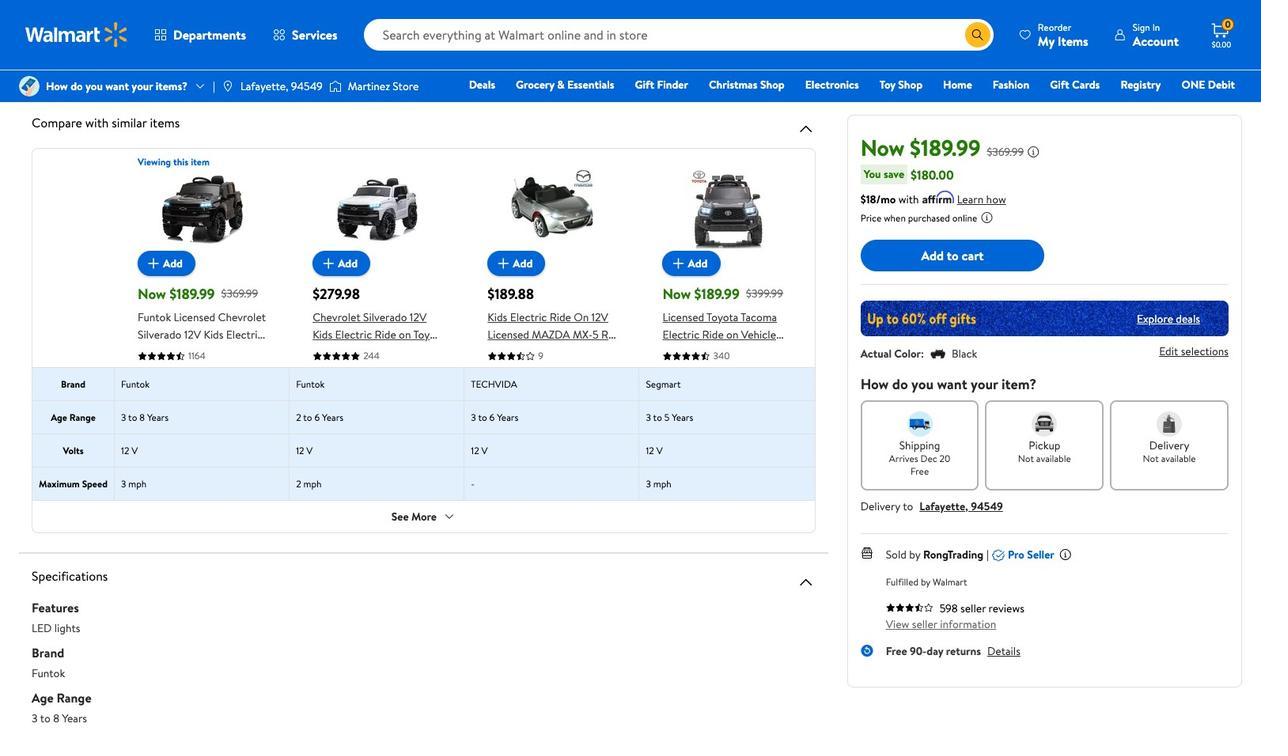 Task type: locate. For each thing, give the bounding box(es) containing it.
4 12 from the left
[[646, 444, 654, 457]]

brand row header
[[32, 368, 115, 400]]

94549
[[291, 78, 323, 94], [971, 498, 1003, 514]]

2 mp3 from the left
[[762, 379, 784, 395]]

mp3 up grey
[[488, 379, 510, 395]]

$189.99 up $180.00
[[910, 132, 981, 163]]

0 vertical spatial free
[[911, 464, 929, 478]]

we aim to show you accurate product information. manufacturers, suppliers and others provide what you see here, and we have not verified it. see our disclaimer
[[51, 47, 728, 80]]

8 inside features led lights brand funtok age range 3 to 8 years
[[53, 711, 59, 726]]

2 horizontal spatial kids
[[488, 309, 507, 325]]

see
[[555, 47, 571, 63]]

0 horizontal spatial 3 mph
[[121, 477, 147, 491]]

our right about
[[343, 6, 359, 21]]

0 horizontal spatial lafayette,
[[240, 78, 288, 94]]

have inside we aim to show you accurate product information. manufacturers, suppliers and others provide what you see here, and we have not verified it. see our disclaimer
[[637, 47, 659, 63]]

$189.99
[[910, 132, 981, 163], [169, 284, 215, 304], [694, 284, 740, 304]]

12 v cell
[[115, 434, 290, 467], [290, 434, 465, 467], [465, 434, 640, 467], [640, 434, 815, 467]]

3 mph right "speed"
[[121, 477, 147, 491]]

add for chevrolet silverado 12v kids electric ride on toy car with remote control, storage truck, led lights, music player, safety belt
[[338, 256, 358, 271]]

with
[[85, 114, 109, 131], [899, 191, 919, 207], [332, 344, 353, 360], [138, 362, 158, 377], [720, 362, 741, 377]]

seller down '3.4281 stars out of 5, based on 598 seller reviews' element
[[912, 616, 938, 632]]

94549 up rongtrading
[[971, 498, 1003, 514]]

1 vertical spatial age
[[32, 689, 54, 707]]

0 horizontal spatial 5
[[593, 327, 599, 343]]

arrives
[[889, 452, 918, 465]]

lafayette,
[[240, 78, 288, 94], [920, 498, 968, 514]]

ride
[[401, 6, 420, 21]]

: up how do you want your item?
[[921, 346, 924, 362]]

1 12 from the left
[[121, 444, 129, 457]]

4 row from the top
[[32, 434, 815, 467]]

12 v cell down 3 to 5 years cell
[[640, 434, 815, 467]]

selections
[[1181, 344, 1229, 359]]

not inside pickup not available
[[1018, 452, 1034, 465]]

with right toys
[[720, 362, 741, 377]]

| left pro
[[987, 547, 989, 563]]

0 horizontal spatial  image
[[221, 80, 234, 93]]

control, down toys
[[663, 379, 702, 395]]

0 horizontal spatial add to cart image
[[319, 254, 338, 273]]

lafayette, down 20
[[920, 498, 968, 514]]

2 v from the left
[[306, 444, 313, 457]]

1 add to cart image from the left
[[144, 254, 163, 273]]

electric inside licensed toyota tacoma electric ride on vehicle for kids, 12v powered ride on car toys with remote control, led lights, mp3 player, gray
[[663, 327, 700, 343]]

1 horizontal spatial kids
[[313, 327, 332, 343]]

0 vertical spatial black
[[952, 346, 977, 362]]

0 horizontal spatial remote
[[161, 362, 199, 377]]

your for how do you want your items?
[[132, 78, 153, 94]]

0 horizontal spatial led
[[32, 620, 52, 636]]

: right 24
[[183, 6, 186, 21]]

not for delivery
[[1143, 452, 1159, 465]]

add to cart image for now $189.99 $369.99
[[144, 254, 163, 273]]

age inside row header
[[51, 411, 67, 424]]

funtok for 2nd funtok "cell" from left
[[296, 377, 325, 391]]

how do you want your item?
[[861, 374, 1037, 394]]

with inside the $279.98 chevrolet silverado 12v kids electric ride on toy car with remote control, storage truck, led lights, music player, safety belt
[[332, 344, 353, 360]]

with inside funtok licensed chevrolet silverado 12v kids electric powered ride on toy car with remote control & music player, black
[[138, 362, 158, 377]]

1 vertical spatial do
[[892, 374, 908, 394]]

shop left home link
[[898, 77, 923, 93]]

with up price when purchased online
[[899, 191, 919, 207]]

christmas shop link
[[702, 76, 792, 93]]

2 inside 2 mph cell
[[296, 477, 301, 491]]

add button up $279.98
[[313, 251, 370, 276]]

maximum speed
[[39, 477, 108, 491]]

1 horizontal spatial our
[[343, 6, 359, 21]]

your for how do you want your item?
[[971, 374, 998, 394]]

1 available from the left
[[1036, 452, 1071, 465]]

by for fulfilled
[[921, 575, 931, 589]]

to for 3 to 6 years
[[478, 411, 487, 424]]

specifications image
[[797, 573, 816, 592]]

lights,
[[406, 362, 438, 377], [728, 379, 759, 395]]

12v up belt
[[410, 309, 427, 325]]

0 horizontal spatial licensed
[[174, 309, 215, 325]]

led up gray
[[705, 379, 725, 395]]

on up 'safety'
[[399, 327, 411, 343]]

debit
[[1208, 77, 1235, 93]]

1 vertical spatial free
[[886, 643, 907, 659]]

0 vertical spatial brand
[[61, 377, 85, 391]]

$369.99 up funtok licensed chevrolet silverado 12v kids electric powered ride on toy car with remote control & music player, black
[[221, 285, 258, 301]]

4 12 v from the left
[[646, 444, 663, 457]]

items
[[150, 114, 180, 131]]

mph right "speed"
[[128, 477, 147, 491]]

add to cart image
[[144, 254, 163, 273], [669, 254, 688, 273]]

3 to 6 years
[[471, 411, 518, 424]]

customer
[[660, 6, 705, 21]]

silverado inside the $279.98 chevrolet silverado 12v kids electric ride on toy car with remote control, storage truck, led lights, music player, safety belt
[[363, 309, 407, 325]]

row header
[[32, 168, 115, 367]]

available for delivery
[[1161, 452, 1196, 465]]

8 inside cell
[[139, 411, 145, 424]]

6 for 3
[[489, 411, 495, 424]]

2 available from the left
[[1161, 452, 1196, 465]]

years for 3 to 8 years
[[147, 411, 169, 424]]

1 music from the left
[[138, 379, 166, 395]]

12 v down 3 to 8 years
[[121, 444, 138, 457]]

2 horizontal spatial remote
[[744, 362, 782, 377]]

2 vertical spatial your
[[971, 374, 998, 394]]

departments button
[[141, 16, 260, 54]]

v down 3 to 6 years
[[481, 444, 488, 457]]

1 vertical spatial brand
[[32, 644, 64, 661]]

essentials
[[567, 77, 614, 93]]

light,
[[588, 379, 612, 395]]

1 row from the top
[[32, 155, 815, 412]]

1 horizontal spatial licensed
[[488, 327, 529, 343]]

features led lights brand funtok age range 3 to 8 years
[[32, 599, 91, 726]]

on inside ":  if you have any questions about our electric ride on truck, feel free to contact us. our professional customer service team will solve your problem within 24 hours."
[[423, 6, 435, 21]]

show
[[101, 47, 126, 63]]

0 horizontal spatial seller
[[912, 616, 938, 632]]

now up you
[[861, 132, 905, 163]]

more
[[411, 509, 437, 525]]

0 horizontal spatial kids
[[204, 327, 223, 343]]

1 vertical spatial &
[[241, 362, 249, 377]]

licensed up battery
[[488, 327, 529, 343]]

& inside grocery & essentials link
[[557, 77, 565, 93]]

3 to 8 years
[[121, 411, 169, 424]]

add button
[[138, 251, 195, 276], [313, 251, 370, 276], [488, 251, 545, 276], [663, 251, 720, 276]]

control, inside the $279.98 chevrolet silverado 12v kids electric ride on toy car with remote control, storage truck, led lights, music player, safety belt
[[396, 344, 436, 360]]

you up departments
[[201, 6, 218, 21]]

car inside funtok licensed chevrolet silverado 12v kids electric powered ride on toy car with remote control & music player, black
[[240, 344, 257, 360]]

lafayette, 94549 button
[[920, 498, 1003, 514]]

$189.99 up toyota
[[694, 284, 740, 304]]

truck,
[[437, 6, 465, 21]]

1 vertical spatial see
[[391, 509, 409, 525]]

0 horizontal spatial available
[[1036, 452, 1071, 465]]

0 vertical spatial see
[[51, 64, 68, 80]]

you right show in the left of the page
[[128, 47, 146, 63]]

chevrolet down now $189.99 $369.99
[[218, 309, 266, 325]]

chevrolet silverado 12v kids electric ride on toy car with remote control, storage truck, led lights, music player, safety belt image
[[336, 169, 418, 251]]

0 vertical spatial 8
[[139, 411, 145, 424]]

: inside ":  if you have any questions about our electric ride on truck, feel free to contact us. our professional customer service team will solve your problem within 24 hours."
[[183, 6, 186, 21]]

1 add to cart image from the left
[[319, 254, 338, 273]]

1 now $189.99 group from the left
[[138, 169, 267, 395]]

2 down '2 to 6 years'
[[296, 477, 301, 491]]

gift left finder
[[635, 77, 654, 93]]

available inside the delivery not available
[[1161, 452, 1196, 465]]

1 vertical spatial range
[[57, 689, 91, 707]]

2 powered from the left
[[526, 344, 568, 360]]

1 horizontal spatial 8
[[139, 411, 145, 424]]

music up 3 to 8 years
[[138, 379, 166, 395]]

now $189.99
[[861, 132, 981, 163]]

1 vertical spatial lafayette,
[[920, 498, 968, 514]]

to for delivery to lafayette, 94549
[[903, 498, 913, 514]]

explore deals
[[1137, 311, 1200, 326]]

powered inside licensed toyota tacoma electric ride on vehicle for kids, 12v powered ride on car toys with remote control, led lights, mp3 player, gray
[[724, 344, 766, 360]]

1 horizontal spatial 5
[[664, 411, 670, 424]]

8
[[139, 411, 145, 424], [53, 711, 59, 726]]

1 gift from the left
[[635, 77, 654, 93]]

car up storage
[[313, 344, 330, 360]]

on
[[574, 309, 589, 325]]

age inside features led lights brand funtok age range 3 to 8 years
[[32, 689, 54, 707]]

2 add to cart image from the left
[[669, 254, 688, 273]]

black up how do you want your item?
[[952, 346, 977, 362]]

now for now $189.99 $369.99
[[138, 284, 166, 304]]

you left see
[[535, 47, 552, 63]]

want
[[105, 78, 129, 94], [937, 374, 967, 394]]

aim
[[68, 47, 86, 63]]

available inside pickup not available
[[1036, 452, 1071, 465]]

12v
[[410, 309, 427, 325], [592, 309, 608, 325], [184, 327, 201, 343], [705, 344, 721, 360]]

seller right 598
[[961, 601, 986, 616]]

add to cart image inside $279.98 group
[[319, 254, 338, 273]]

want down show in the left of the page
[[105, 78, 129, 94]]

3 mph cell down 3 to 8 years cell on the left of the page
[[115, 468, 290, 500]]

$180.00
[[911, 166, 954, 183]]

have left any
[[221, 6, 243, 21]]

2 not from the left
[[1143, 452, 1159, 465]]

12 v up 2 mph
[[296, 444, 313, 457]]

2 2 from the top
[[296, 477, 301, 491]]

1 12 v from the left
[[121, 444, 138, 457]]

delivery for to
[[861, 498, 900, 514]]

licensed
[[174, 309, 215, 325], [663, 309, 704, 325], [488, 327, 529, 343]]

Walmart Site-Wide search field
[[364, 19, 994, 51]]

save
[[884, 166, 904, 182]]

specifications
[[32, 567, 108, 585]]

funtok inside funtok licensed chevrolet silverado 12v kids electric powered ride on toy car with remote control & music player, black
[[138, 309, 171, 325]]

0 horizontal spatial music
[[138, 379, 166, 395]]

ride up mazda
[[550, 309, 571, 325]]

professional
[[600, 6, 658, 21]]

2 add to cart image from the left
[[494, 254, 513, 273]]

to
[[511, 6, 521, 21], [88, 47, 99, 63], [947, 247, 959, 264], [128, 411, 137, 424], [303, 411, 312, 424], [478, 411, 487, 424], [653, 411, 662, 424], [903, 498, 913, 514], [40, 711, 50, 726]]

reorder
[[1038, 20, 1072, 34]]

funtok up '2 to 6 years'
[[296, 377, 325, 391]]

v up 2 mph
[[306, 444, 313, 457]]

2 horizontal spatial control,
[[663, 379, 702, 395]]

-
[[471, 477, 475, 491]]

0 vertical spatial how
[[46, 78, 68, 94]]

1 vertical spatial 94549
[[971, 498, 1003, 514]]

not for pickup
[[1018, 452, 1034, 465]]

0 horizontal spatial 6
[[314, 411, 320, 424]]

do down color
[[892, 374, 908, 394]]

add to cart image for $279.98
[[319, 254, 338, 273]]

12 for third "12 v" cell from the right
[[296, 444, 304, 457]]

mp3 down vehicle
[[762, 379, 784, 395]]

fashion
[[993, 77, 1030, 93]]

electric up mazda
[[510, 309, 547, 325]]

2 now $189.99 group from the left
[[663, 169, 792, 412]]

0 horizontal spatial powered
[[138, 344, 180, 360]]

0 vertical spatial 94549
[[291, 78, 323, 94]]

12 for fourth "12 v" cell from the right
[[121, 444, 129, 457]]

now for now $189.99
[[861, 132, 905, 163]]

1 mp3 from the left
[[488, 379, 510, 395]]

on
[[423, 6, 435, 21], [399, 327, 411, 343], [726, 327, 739, 343], [206, 344, 219, 360], [663, 362, 675, 377]]

add for licensed toyota tacoma electric ride on vehicle for kids, 12v powered ride on car toys with remote control, led lights, mp3 player, gray
[[688, 256, 708, 271]]

powered left 1164
[[138, 344, 180, 360]]

0 horizontal spatial not
[[1018, 452, 1034, 465]]

2 horizontal spatial now
[[861, 132, 905, 163]]

years inside cell
[[672, 411, 693, 424]]

2 row from the top
[[32, 367, 815, 400]]

you
[[864, 166, 881, 182]]

0 horizontal spatial want
[[105, 78, 129, 94]]

4 12 v cell from the left
[[640, 434, 815, 467]]

0 vertical spatial have
[[221, 6, 243, 21]]

3 12 from the left
[[471, 444, 479, 457]]

add to cart image
[[319, 254, 338, 273], [494, 254, 513, 273]]

1 horizontal spatial now $189.99 group
[[663, 169, 792, 412]]

1 not from the left
[[1018, 452, 1034, 465]]

12 v down 3 to 5 years
[[646, 444, 663, 457]]

black inside funtok licensed chevrolet silverado 12v kids electric powered ride on toy car with remote control & music player, black
[[203, 379, 228, 395]]

1 vertical spatial delivery
[[861, 498, 900, 514]]

1 horizontal spatial available
[[1161, 452, 1196, 465]]

v down 3 to 5 years
[[656, 444, 663, 457]]

grocery & essentials link
[[509, 76, 622, 93]]

0 vertical spatial do
[[71, 78, 83, 94]]

funtok for funtok licensed chevrolet silverado 12v kids electric powered ride on toy car with remote control & music player, black
[[138, 309, 171, 325]]

2 3 mph from the left
[[646, 477, 672, 491]]

not inside the delivery not available
[[1143, 452, 1159, 465]]

1 horizontal spatial &
[[557, 77, 565, 93]]

v down 3 to 8 years
[[132, 444, 138, 457]]

one
[[1182, 77, 1205, 93]]

seller
[[961, 601, 986, 616], [912, 616, 938, 632]]

5
[[593, 327, 599, 343], [664, 411, 670, 424]]

available down intent image for pickup
[[1036, 452, 1071, 465]]

3 for '3 to 6 years' cell
[[471, 411, 476, 424]]

0 horizontal spatial mp3
[[488, 379, 510, 395]]

2 mph cell
[[290, 468, 465, 500]]

1 v from the left
[[132, 444, 138, 457]]

1 6 from the left
[[314, 411, 320, 424]]

2 6 from the left
[[489, 411, 495, 424]]

0 vertical spatial by
[[909, 547, 921, 563]]

not down intent image for pickup
[[1018, 452, 1034, 465]]

3 to 8 years cell
[[115, 401, 290, 434]]

12 v cell up - cell
[[465, 434, 640, 467]]

2 and from the left
[[600, 47, 618, 63]]

0 horizontal spatial delivery
[[861, 498, 900, 514]]

1 horizontal spatial gift
[[1050, 77, 1070, 93]]

with left similar on the top left of page
[[85, 114, 109, 131]]

seller for view
[[912, 616, 938, 632]]

electric up kids,
[[663, 327, 700, 343]]

3 to 5 years cell
[[640, 401, 815, 434]]

2 funtok cell from the left
[[290, 368, 465, 400]]

1 horizontal spatial mph
[[303, 477, 322, 491]]

$279.98 group
[[313, 169, 442, 395]]

1 horizontal spatial mp3
[[762, 379, 784, 395]]

led
[[384, 362, 404, 377], [705, 379, 725, 395], [32, 620, 52, 636]]

maximum
[[39, 477, 80, 491]]

12 down 3 to 8 years
[[121, 444, 129, 457]]

now $189.99 group
[[138, 169, 267, 395], [663, 169, 792, 412]]

day
[[927, 643, 943, 659]]

2 horizontal spatial $189.99
[[910, 132, 981, 163]]

music down storage
[[313, 379, 341, 395]]

see inside button
[[391, 509, 409, 525]]

store
[[393, 78, 419, 94]]

1 chevrolet from the left
[[218, 309, 266, 325]]

& right grocery
[[557, 77, 565, 93]]

3 mph down 3 to 5 years
[[646, 477, 672, 491]]

now $189.99 $399.99
[[663, 284, 783, 304]]

1 vertical spatial lights,
[[728, 379, 759, 395]]

12v right on at top left
[[592, 309, 608, 325]]

$189.99 up funtok licensed chevrolet silverado 12v kids electric powered ride on toy car with remote control & music player, black
[[169, 284, 215, 304]]

0 horizontal spatial now $189.99 group
[[138, 169, 267, 395]]

add button inside $189.88 group
[[488, 251, 545, 276]]

3 row from the top
[[32, 400, 815, 434]]

1 horizontal spatial delivery
[[1149, 438, 1190, 453]]

add inside button
[[921, 247, 944, 264]]

delivery down intent image for delivery
[[1149, 438, 1190, 453]]

mph down 3 to 5 years
[[653, 477, 672, 491]]

electric inside the $279.98 chevrolet silverado 12v kids electric ride on toy car with remote control, storage truck, led lights, music player, safety belt
[[335, 327, 372, 343]]

12 v cell down 3 to 8 years cell on the left of the page
[[115, 434, 290, 467]]

3 mph from the left
[[653, 477, 672, 491]]

control,
[[396, 344, 436, 360], [577, 362, 616, 377], [663, 379, 702, 395]]

1 vertical spatial :
[[921, 346, 924, 362]]

we
[[620, 47, 634, 63]]

0 horizontal spatial and
[[417, 47, 434, 63]]

:  if you have any questions about our electric ride on truck, feel free to contact us. our professional customer service team will solve your problem within 24 hours.
[[51, 6, 814, 35]]

to inside features led lights brand funtok age range 3 to 8 years
[[40, 711, 50, 726]]

1 2 from the top
[[296, 411, 301, 424]]

0 horizontal spatial black
[[203, 379, 228, 395]]

mph
[[128, 477, 147, 491], [303, 477, 322, 491], [653, 477, 672, 491]]

5 row from the top
[[32, 467, 815, 500]]

1 vertical spatial by
[[921, 575, 931, 589]]

0 vertical spatial control,
[[396, 344, 436, 360]]

up to sixty percent off deals. shop now. image
[[861, 301, 1229, 336]]

1 and from the left
[[417, 47, 434, 63]]

brand inside features led lights brand funtok age range 3 to 8 years
[[32, 644, 64, 661]]

battery
[[488, 344, 523, 360]]

our
[[343, 6, 359, 21], [71, 64, 87, 80]]

provide
[[470, 47, 506, 63]]

row
[[32, 155, 815, 412], [32, 367, 815, 400], [32, 400, 815, 434], [32, 434, 815, 467], [32, 467, 815, 500]]

sold by rongtrading
[[886, 547, 984, 563]]

shop right "christmas"
[[760, 77, 785, 93]]

1 vertical spatial how
[[861, 374, 889, 394]]

1 vertical spatial want
[[937, 374, 967, 394]]

segmart
[[646, 377, 681, 391]]

1 horizontal spatial lights,
[[728, 379, 759, 395]]

how for how do you want your item?
[[861, 374, 889, 394]]

you inside ":  if you have any questions about our electric ride on truck, feel free to contact us. our professional customer service team will solve your problem within 24 hours."
[[201, 6, 218, 21]]

it.
[[720, 47, 728, 63]]

licensed inside funtok licensed chevrolet silverado 12v kids electric powered ride on toy car with remote control & music player, black
[[174, 309, 215, 325]]

purchased
[[908, 211, 950, 225]]

1 powered from the left
[[138, 344, 180, 360]]

1 vertical spatial $369.99
[[221, 285, 258, 301]]

with up storage
[[332, 344, 353, 360]]

years inside features led lights brand funtok age range 3 to 8 years
[[62, 711, 87, 726]]

player, down 1164
[[168, 379, 200, 395]]

add to cart image for now $189.99 $399.99
[[669, 254, 688, 273]]

have right we
[[637, 47, 659, 63]]

1 vertical spatial 2
[[296, 477, 301, 491]]

3.4281 stars out of 5, based on 598 seller reviews element
[[886, 603, 933, 612]]

12v inside funtok licensed chevrolet silverado 12v kids electric powered ride on toy car with remote control & music player, black
[[184, 327, 201, 343]]

add up the now $189.99 $399.99
[[688, 256, 708, 271]]

our inside we aim to show you accurate product information. manufacturers, suppliers and others provide what you see here, and we have not verified it. see our disclaimer
[[71, 64, 87, 80]]

12 up 2 mph
[[296, 444, 304, 457]]

0 horizontal spatial 94549
[[291, 78, 323, 94]]

car inside the $279.98 chevrolet silverado 12v kids electric ride on toy car with remote control, storage truck, led lights, music player, safety belt
[[313, 344, 330, 360]]

ride inside the $189.88 kids electric ride on 12v licensed mazda mx-5 rf battery powered sports car toy w/ parent control, mp3 ,bluetooth,led light, grey
[[550, 309, 571, 325]]

0 vertical spatial want
[[105, 78, 129, 94]]

toyota
[[707, 309, 739, 325]]

how
[[46, 78, 68, 94], [861, 374, 889, 394]]

1 horizontal spatial 6
[[489, 411, 495, 424]]

2 horizontal spatial powered
[[724, 344, 766, 360]]

led up 'safety'
[[384, 362, 404, 377]]

to inside button
[[947, 247, 959, 264]]

0 horizontal spatial player,
[[168, 379, 200, 395]]

2 mph from the left
[[303, 477, 322, 491]]

how down 'we'
[[46, 78, 68, 94]]

$399.99
[[746, 285, 783, 301]]

sports
[[571, 344, 602, 360]]

0 vertical spatial |
[[213, 78, 215, 94]]

1 horizontal spatial 3 mph
[[646, 477, 672, 491]]

2 12 from the left
[[296, 444, 304, 457]]

2 vertical spatial led
[[32, 620, 52, 636]]

car inside licensed toyota tacoma electric ride on vehicle for kids, 12v powered ride on car toys with remote control, led lights, mp3 player, gray
[[677, 362, 695, 377]]

0 horizontal spatial mph
[[128, 477, 147, 491]]

free left 90-
[[886, 643, 907, 659]]

gift left cards
[[1050, 77, 1070, 93]]

0 vertical spatial silverado
[[363, 309, 407, 325]]

3 mph cell
[[115, 468, 290, 500], [640, 468, 815, 500]]

1 horizontal spatial add to cart image
[[494, 254, 513, 273]]

licensed toyota tacoma electric ride on vehicle for kids, 12v powered ride on car toys with remote control, led lights, mp3 player, gray image
[[686, 169, 768, 251]]

toy up control
[[221, 344, 237, 360]]

here,
[[573, 47, 598, 63]]

shop
[[760, 77, 785, 93], [898, 77, 923, 93]]

add inside $279.98 group
[[338, 256, 358, 271]]

add button up $189.88
[[488, 251, 545, 276]]

0 horizontal spatial $189.99
[[169, 284, 215, 304]]

to for 2 to 6 years
[[303, 411, 312, 424]]

you down aim
[[85, 78, 103, 94]]

1 horizontal spatial $369.99
[[987, 144, 1024, 160]]

1 add button from the left
[[138, 251, 195, 276]]

5 inside cell
[[664, 411, 670, 424]]

to inside cell
[[653, 411, 662, 424]]

ride
[[550, 309, 571, 325], [375, 327, 396, 343], [702, 327, 724, 343], [182, 344, 204, 360], [769, 344, 790, 360]]

powered down vehicle
[[724, 344, 766, 360]]

add button for kids electric ride on 12v licensed mazda mx-5 rf battery powered sports car toy w/ parent control, mp3 ,bluetooth,led light, grey
[[488, 251, 545, 276]]

viewing this item
[[138, 155, 210, 169]]

1 3 mph from the left
[[121, 477, 147, 491]]

1 horizontal spatial player,
[[343, 379, 375, 395]]

on right "ride"
[[423, 6, 435, 21]]

add to cart image inside $189.88 group
[[494, 254, 513, 273]]

want for item?
[[937, 374, 967, 394]]

led down features
[[32, 620, 52, 636]]

1 vertical spatial |
[[987, 547, 989, 563]]

by right sold
[[909, 547, 921, 563]]

0 horizontal spatial see
[[51, 64, 68, 80]]

4 add button from the left
[[663, 251, 720, 276]]

5 left rf
[[593, 327, 599, 343]]

6 down techvida
[[489, 411, 495, 424]]

1 horizontal spatial silverado
[[363, 309, 407, 325]]

fashion link
[[986, 76, 1037, 93]]

our down aim
[[71, 64, 87, 80]]

12v inside the $189.88 kids electric ride on 12v licensed mazda mx-5 rf battery powered sports car toy w/ parent control, mp3 ,bluetooth,led light, grey
[[592, 309, 608, 325]]

free down shipping
[[911, 464, 929, 478]]

funtok licensed chevrolet silverado 12v kids electric powered ride on toy car with remote control & music player, black image
[[161, 169, 243, 251]]

0 horizontal spatial :
[[183, 6, 186, 21]]

now up for in the top right of the page
[[663, 284, 691, 304]]

to for 3 to 5 years
[[653, 411, 662, 424]]

lafayette, down the information.
[[240, 78, 288, 94]]

2 add button from the left
[[313, 251, 370, 276]]

2 for 2 to 6 years
[[296, 411, 301, 424]]

3 mph for 1st 3 mph cell from left
[[121, 477, 147, 491]]

electronics link
[[798, 76, 866, 93]]

2 shop from the left
[[898, 77, 923, 93]]

3 powered from the left
[[724, 344, 766, 360]]

90-
[[910, 643, 927, 659]]

funtok cell down 244
[[290, 368, 465, 400]]

0 horizontal spatial |
[[213, 78, 215, 94]]

gift inside 'link'
[[1050, 77, 1070, 93]]

powered inside funtok licensed chevrolet silverado 12v kids electric powered ride on toy car with remote control & music player, black
[[138, 344, 180, 360]]

range inside row header
[[69, 411, 96, 424]]

12 v
[[121, 444, 138, 457], [296, 444, 313, 457], [471, 444, 488, 457], [646, 444, 663, 457]]

do down aim
[[71, 78, 83, 94]]

12 for 4th "12 v" cell from left
[[646, 444, 654, 457]]

mp3 inside licensed toyota tacoma electric ride on vehicle for kids, 12v powered ride on car toys with remote control, led lights, mp3 player, gray
[[762, 379, 784, 395]]

techvida cell
[[465, 368, 640, 400]]

2 horizontal spatial player,
[[663, 396, 695, 412]]

3 inside '3 to 6 years' cell
[[471, 411, 476, 424]]

2 horizontal spatial led
[[705, 379, 725, 395]]

3 add button from the left
[[488, 251, 545, 276]]

1 3 mph cell from the left
[[115, 468, 290, 500]]

3 inside 3 to 8 years cell
[[121, 411, 126, 424]]

2 inside 2 to 6 years cell
[[296, 411, 301, 424]]

add down purchased
[[921, 247, 944, 264]]

1 vertical spatial black
[[203, 379, 228, 395]]

1 vertical spatial control,
[[577, 362, 616, 377]]

 image
[[19, 76, 40, 97]]

player, down 'truck,'
[[343, 379, 375, 395]]

- cell
[[465, 468, 640, 500]]

seller for 598
[[961, 601, 986, 616]]

car right 1164
[[240, 344, 257, 360]]

2 gift from the left
[[1050, 77, 1070, 93]]

add up now $189.99 $369.99
[[163, 256, 183, 271]]

player, inside the $279.98 chevrolet silverado 12v kids electric ride on toy car with remote control, storage truck, led lights, music player, safety belt
[[343, 379, 375, 395]]

2 chevrolet from the left
[[313, 309, 361, 325]]

have inside ":  if you have any questions about our electric ride on truck, feel free to contact us. our professional customer service team will solve your problem within 24 hours."
[[221, 6, 243, 21]]

1 horizontal spatial see
[[391, 509, 409, 525]]

2 up 2 mph
[[296, 411, 301, 424]]

contact
[[524, 6, 560, 21]]

with up 3 to 8 years
[[138, 362, 158, 377]]

row containing now $189.99
[[32, 155, 815, 412]]

to for 3 to 8 years
[[128, 411, 137, 424]]

silverado down now $189.99 $369.99
[[138, 327, 182, 343]]

suppliers
[[372, 47, 414, 63]]

see inside we aim to show you accurate product information. manufacturers, suppliers and others provide what you see here, and we have not verified it. see our disclaimer
[[51, 64, 68, 80]]

9
[[538, 349, 544, 362]]

1 shop from the left
[[760, 77, 785, 93]]

want for items?
[[105, 78, 129, 94]]

product
[[193, 47, 231, 63]]

0 horizontal spatial have
[[221, 6, 243, 21]]

2 music from the left
[[313, 379, 341, 395]]

kids electric ride on 12v licensed mazda mx-5 rf battery powered sports car toy w/ parent control, mp3 ,bluetooth,led light, grey image
[[511, 169, 593, 251]]

$189.99 for now $189.99 $369.99
[[169, 284, 215, 304]]

pro seller info image
[[1059, 548, 1072, 561]]

available down intent image for delivery
[[1161, 452, 1196, 465]]

mp3 inside the $189.88 kids electric ride on 12v licensed mazda mx-5 rf battery powered sports car toy w/ parent control, mp3 ,bluetooth,led light, grey
[[488, 379, 510, 395]]

0 horizontal spatial now
[[138, 284, 166, 304]]

0 horizontal spatial gift
[[635, 77, 654, 93]]

0 vertical spatial &
[[557, 77, 565, 93]]

row containing age range
[[32, 400, 815, 434]]

0 horizontal spatial add to cart image
[[144, 254, 163, 273]]

row containing brand
[[32, 367, 815, 400]]

funtok cell
[[115, 368, 290, 400], [290, 368, 465, 400]]

powered inside the $189.88 kids electric ride on 12v licensed mazda mx-5 rf battery powered sports car toy w/ parent control, mp3 ,bluetooth,led light, grey
[[526, 344, 568, 360]]

 image
[[329, 78, 342, 94], [221, 80, 234, 93]]

$279.98 chevrolet silverado 12v kids electric ride on toy car with remote control, storage truck, led lights, music player, safety belt
[[313, 284, 438, 395]]



Task type: vqa. For each thing, say whether or not it's contained in the screenshot.
Care
no



Task type: describe. For each thing, give the bounding box(es) containing it.
3 v from the left
[[481, 444, 488, 457]]

1 horizontal spatial 94549
[[971, 498, 1003, 514]]

3 inside features led lights brand funtok age range 3 to 8 years
[[32, 711, 38, 726]]

segmart cell
[[640, 368, 815, 400]]

gray
[[697, 396, 720, 412]]

toy inside the $279.98 chevrolet silverado 12v kids electric ride on toy car with remote control, storage truck, led lights, music player, safety belt
[[413, 327, 430, 343]]

20
[[940, 452, 951, 465]]

add button for funtok licensed chevrolet silverado 12v kids electric powered ride on toy car with remote control & music player, black
[[138, 251, 195, 276]]

item?
[[1002, 374, 1037, 394]]

12v inside the $279.98 chevrolet silverado 12v kids electric ride on toy car with remote control, storage truck, led lights, music player, safety belt
[[410, 309, 427, 325]]

free 90-day returns details
[[886, 643, 1021, 659]]

explore
[[1137, 311, 1173, 326]]

to inside we aim to show you accurate product information. manufacturers, suppliers and others provide what you see here, and we have not verified it. see our disclaimer
[[88, 47, 99, 63]]

christmas
[[709, 77, 758, 93]]

2 12 v from the left
[[296, 444, 313, 457]]

shipping
[[899, 438, 940, 453]]

ride down vehicle
[[769, 344, 790, 360]]

mph inside cell
[[303, 477, 322, 491]]

pickup not available
[[1018, 438, 1071, 465]]

belt
[[411, 379, 430, 395]]

ride inside the $279.98 chevrolet silverado 12v kids electric ride on toy car with remote control, storage truck, led lights, music player, safety belt
[[375, 327, 396, 343]]

edit selections
[[1159, 344, 1229, 359]]

how do you want your items?
[[46, 78, 188, 94]]

1 mph from the left
[[128, 477, 147, 491]]

licensed inside licensed toyota tacoma electric ride on vehicle for kids, 12v powered ride on car toys with remote control, led lights, mp3 player, gray
[[663, 309, 704, 325]]

details
[[988, 643, 1021, 659]]

toy shop link
[[872, 76, 930, 93]]

now $189.99 $369.99
[[138, 284, 258, 304]]

how for how do you want your items?
[[46, 78, 68, 94]]

learn how
[[957, 191, 1006, 207]]

fulfilled by walmart
[[886, 575, 967, 589]]

online
[[952, 211, 977, 225]]

reviews
[[989, 601, 1025, 616]]

grocery
[[516, 77, 555, 93]]

others
[[436, 47, 467, 63]]

 image for lafayette, 94549
[[221, 80, 234, 93]]

remote inside the $279.98 chevrolet silverado 12v kids electric ride on toy car with remote control, storage truck, led lights, music player, safety belt
[[356, 344, 394, 360]]

us.
[[563, 6, 576, 21]]

speed
[[82, 477, 108, 491]]

funtok inside features led lights brand funtok age range 3 to 8 years
[[32, 665, 65, 681]]

$189.88 group
[[488, 169, 617, 412]]

toy inside toy shop link
[[880, 77, 896, 93]]

w/
[[526, 362, 540, 377]]

range inside features led lights brand funtok age range 3 to 8 years
[[57, 689, 91, 707]]

funtok for 2nd funtok "cell" from right
[[121, 377, 150, 391]]

led inside features led lights brand funtok age range 3 to 8 years
[[32, 620, 52, 636]]

edit selections button
[[1159, 344, 1229, 359]]

$369.99 inside now $189.99 $369.99
[[221, 285, 258, 301]]

volts row header
[[32, 434, 115, 467]]

maximum speed row header
[[32, 468, 115, 500]]

now for now $189.99 $399.99
[[663, 284, 691, 304]]

 image for martinez store
[[329, 78, 342, 94]]

deals
[[469, 77, 495, 93]]

3 mph for 2nd 3 mph cell
[[646, 477, 672, 491]]

0 horizontal spatial free
[[886, 643, 907, 659]]

electric inside the $189.88 kids electric ride on 12v licensed mazda mx-5 rf battery powered sports car toy w/ parent control, mp3 ,bluetooth,led light, grey
[[510, 309, 547, 325]]

legal information image
[[981, 211, 993, 224]]

my
[[1038, 32, 1055, 49]]

search icon image
[[972, 28, 984, 41]]

on inside funtok licensed chevrolet silverado 12v kids electric powered ride on toy car with remote control & music player, black
[[206, 344, 219, 360]]

gift for gift finder
[[635, 77, 654, 93]]

kids inside funtok licensed chevrolet silverado 12v kids electric powered ride on toy car with remote control & music player, black
[[204, 327, 223, 343]]

3 for 2nd 3 mph cell
[[646, 477, 651, 491]]

led inside the $279.98 chevrolet silverado 12v kids electric ride on toy car with remote control, storage truck, led lights, music player, safety belt
[[384, 362, 404, 377]]

available for pickup
[[1036, 452, 1071, 465]]

hours.
[[164, 19, 193, 35]]

ride down toyota
[[702, 327, 724, 343]]

3 for 3 to 5 years cell
[[646, 411, 651, 424]]

1164
[[188, 349, 206, 362]]

gift finder link
[[628, 76, 695, 93]]

car inside the $189.88 kids electric ride on 12v licensed mazda mx-5 rf battery powered sports car toy w/ parent control, mp3 ,bluetooth,led light, grey
[[488, 362, 505, 377]]

12 for 3rd "12 v" cell from left
[[471, 444, 479, 457]]

do for how do you want your item?
[[892, 374, 908, 394]]

row containing volts
[[32, 434, 815, 467]]

view seller information
[[886, 616, 996, 632]]

chevrolet inside funtok licensed chevrolet silverado 12v kids electric powered ride on toy car with remote control & music player, black
[[218, 309, 266, 325]]

control, inside the $189.88 kids electric ride on 12v licensed mazda mx-5 rf battery powered sports car toy w/ parent control, mp3 ,bluetooth,led light, grey
[[577, 362, 616, 377]]

years for 3 to 5 years
[[672, 411, 693, 424]]

2 3 mph cell from the left
[[640, 468, 815, 500]]

lafayette, 94549
[[240, 78, 323, 94]]

toy inside the $189.88 kids electric ride on 12v licensed mazda mx-5 rf battery powered sports car toy w/ parent control, mp3 ,bluetooth,led light, grey
[[507, 362, 523, 377]]

feel
[[468, 6, 486, 21]]

intent image for delivery image
[[1157, 411, 1182, 437]]

1 12 v cell from the left
[[115, 434, 290, 467]]

do for how do you want your items?
[[71, 78, 83, 94]]

registry link
[[1114, 76, 1168, 93]]

on down toyota
[[726, 327, 739, 343]]

1 horizontal spatial :
[[921, 346, 924, 362]]

on down for in the top right of the page
[[663, 362, 675, 377]]

home link
[[936, 76, 979, 93]]

lights, inside the $279.98 chevrolet silverado 12v kids electric ride on toy car with remote control, storage truck, led lights, music player, safety belt
[[406, 362, 438, 377]]

add for funtok licensed chevrolet silverado 12v kids electric powered ride on toy car with remote control & music player, black
[[163, 256, 183, 271]]

features
[[32, 599, 79, 616]]

toy inside funtok licensed chevrolet silverado 12v kids electric powered ride on toy car with remote control & music player, black
[[221, 344, 237, 360]]

3 12 v cell from the left
[[465, 434, 640, 467]]

martinez
[[348, 78, 390, 94]]

pickup
[[1029, 438, 1061, 453]]

our
[[578, 6, 597, 21]]

$189.88 kids electric ride on 12v licensed mazda mx-5 rf battery powered sports car toy w/ parent control, mp3 ,bluetooth,led light, grey
[[488, 284, 616, 412]]

shipping arrives dec 20 free
[[889, 438, 951, 478]]

player, inside licensed toyota tacoma electric ride on vehicle for kids, 12v powered ride on car toys with remote control, led lights, mp3 player, gray
[[663, 396, 695, 412]]

affirm image
[[922, 191, 954, 203]]

pro
[[1008, 547, 1025, 563]]

christmas shop
[[709, 77, 785, 93]]

to for add to cart
[[947, 247, 959, 264]]

12v inside licensed toyota tacoma electric ride on vehicle for kids, 12v powered ride on car toys with remote control, led lights, mp3 player, gray
[[705, 344, 721, 360]]

walmart
[[933, 575, 967, 589]]

age range
[[51, 411, 96, 424]]

price when purchased online
[[861, 211, 977, 225]]

what
[[509, 47, 532, 63]]

licensed inside the $189.88 kids electric ride on 12v licensed mazda mx-5 rf battery powered sports car toy w/ parent control, mp3 ,bluetooth,led light, grey
[[488, 327, 529, 343]]

home
[[943, 77, 972, 93]]

delivery to lafayette, 94549
[[861, 498, 1003, 514]]

3 for 1st 3 mph cell from left
[[121, 477, 126, 491]]

add for kids electric ride on 12v licensed mazda mx-5 rf battery powered sports car toy w/ parent control, mp3 ,bluetooth,led light, grey
[[513, 256, 533, 271]]

0 vertical spatial $369.99
[[987, 144, 1024, 160]]

2 to 6 years cell
[[290, 401, 465, 434]]

5 inside the $189.88 kids electric ride on 12v licensed mazda mx-5 rf battery powered sports car toy w/ parent control, mp3 ,bluetooth,led light, grey
[[593, 327, 599, 343]]

$18/mo with
[[861, 191, 919, 207]]

will
[[771, 6, 787, 21]]

kids inside the $279.98 chevrolet silverado 12v kids electric ride on toy car with remote control, storage truck, led lights, music player, safety belt
[[313, 327, 332, 343]]

2 12 v cell from the left
[[290, 434, 465, 467]]

$279.98
[[313, 284, 360, 304]]

item
[[191, 155, 210, 169]]

add button for chevrolet silverado 12v kids electric ride on toy car with remote control, storage truck, led lights, music player, safety belt
[[313, 251, 370, 276]]

one debit walmart+
[[1182, 77, 1235, 115]]

verified
[[680, 47, 717, 63]]

similar
[[112, 114, 147, 131]]

kids inside the $189.88 kids electric ride on 12v licensed mazda mx-5 rf battery powered sports car toy w/ parent control, mp3 ,bluetooth,led light, grey
[[488, 309, 507, 325]]

shop for christmas shop
[[760, 77, 785, 93]]

ride inside funtok licensed chevrolet silverado 12v kids electric powered ride on toy car with remote control & music player, black
[[182, 344, 204, 360]]

1 funtok cell from the left
[[115, 368, 290, 400]]

chevrolet inside the $279.98 chevrolet silverado 12v kids electric ride on toy car with remote control, storage truck, led lights, music player, safety belt
[[313, 309, 361, 325]]

row containing maximum speed
[[32, 467, 815, 500]]

lights, inside licensed toyota tacoma electric ride on vehicle for kids, 12v powered ride on car toys with remote control, led lights, mp3 player, gray
[[728, 379, 759, 395]]

walmart+ link
[[1181, 98, 1242, 116]]

learn more about strikethrough prices image
[[1027, 146, 1040, 158]]

4 v from the left
[[656, 444, 663, 457]]

compare with similar items image
[[797, 119, 816, 138]]

funtok licensed chevrolet silverado 12v kids electric powered ride on toy car with remote control & music player, black
[[138, 309, 266, 395]]

led inside licensed toyota tacoma electric ride on vehicle for kids, 12v powered ride on car toys with remote control, led lights, mp3 player, gray
[[705, 379, 725, 395]]

6 for 2
[[314, 411, 320, 424]]

accurate
[[148, 47, 190, 63]]

vehicle
[[741, 327, 776, 343]]

not
[[661, 47, 678, 63]]

services
[[292, 26, 338, 44]]

free inside shipping arrives dec 20 free
[[911, 464, 929, 478]]

service
[[148, 6, 183, 21]]

598 seller reviews
[[940, 601, 1025, 616]]

add to cart image for $189.88
[[494, 254, 513, 273]]

control, inside licensed toyota tacoma electric ride on vehicle for kids, 12v powered ride on car toys with remote control, led lights, mp3 player, gray
[[663, 379, 702, 395]]

see our disclaimer button
[[51, 64, 138, 80]]

add button for licensed toyota tacoma electric ride on vehicle for kids, 12v powered ride on car toys with remote control, led lights, mp3 player, gray
[[663, 251, 720, 276]]

silverado inside funtok licensed chevrolet silverado 12v kids electric powered ride on toy car with remote control & music player, black
[[138, 327, 182, 343]]

3 to 6 years cell
[[465, 401, 640, 434]]

music inside funtok licensed chevrolet silverado 12v kids electric powered ride on toy car with remote control & music player, black
[[138, 379, 166, 395]]

registry
[[1121, 77, 1161, 93]]

services button
[[260, 16, 351, 54]]

& inside funtok licensed chevrolet silverado 12v kids electric powered ride on toy car with remote control & music player, black
[[241, 362, 249, 377]]

24
[[149, 19, 162, 35]]

by for sold
[[909, 547, 921, 563]]

music inside the $279.98 chevrolet silverado 12v kids electric ride on toy car with remote control, storage truck, led lights, music player, safety belt
[[313, 379, 341, 395]]

finder
[[657, 77, 688, 93]]

with inside licensed toyota tacoma electric ride on vehicle for kids, 12v powered ride on car toys with remote control, led lights, mp3 player, gray
[[720, 362, 741, 377]]

sign
[[1133, 20, 1150, 34]]

rongtrading
[[923, 547, 984, 563]]

toys
[[697, 362, 718, 377]]

3 for 3 to 8 years cell on the left of the page
[[121, 411, 126, 424]]

intent image for shipping image
[[907, 411, 933, 437]]

brand inside row header
[[61, 377, 85, 391]]

1 horizontal spatial |
[[987, 547, 989, 563]]

free
[[488, 6, 508, 21]]

team
[[744, 6, 769, 21]]

delivery for not
[[1149, 438, 1190, 453]]

tacoma
[[741, 309, 777, 325]]

player, inside funtok licensed chevrolet silverado 12v kids electric powered ride on toy car with remote control & music player, black
[[168, 379, 200, 395]]

account
[[1133, 32, 1179, 49]]

0 vertical spatial lafayette,
[[240, 78, 288, 94]]

walmart image
[[25, 22, 128, 47]]

3 12 v from the left
[[471, 444, 488, 457]]

walmart+
[[1188, 99, 1235, 115]]

toy shop
[[880, 77, 923, 93]]

for
[[663, 344, 677, 360]]

shop for toy shop
[[898, 77, 923, 93]]

,bluetooth,led
[[512, 379, 586, 395]]

gift for gift cards
[[1050, 77, 1070, 93]]

years for 2 to 6 years
[[322, 411, 344, 424]]

age range row header
[[32, 401, 115, 434]]

Search search field
[[364, 19, 994, 51]]

to inside ":  if you have any questions about our electric ride on truck, feel free to contact us. our professional customer service team will solve your problem within 24 hours."
[[511, 6, 521, 21]]

electric inside funtok licensed chevrolet silverado 12v kids electric powered ride on toy car with remote control & music player, black
[[226, 327, 263, 343]]

$18/mo
[[861, 191, 896, 207]]

intent image for pickup image
[[1032, 411, 1057, 437]]

remote inside funtok licensed chevrolet silverado 12v kids electric powered ride on toy car with remote control & music player, black
[[161, 362, 199, 377]]

your inside ":  if you have any questions about our electric ride on truck, feel free to contact us. our professional customer service team will solve your problem within 24 hours."
[[51, 19, 72, 35]]

our inside ":  if you have any questions about our electric ride on truck, feel free to contact us. our professional customer service team will solve your problem within 24 hours."
[[343, 6, 359, 21]]

1 horizontal spatial black
[[952, 346, 977, 362]]

2 for 2 mph
[[296, 477, 301, 491]]

items
[[1058, 32, 1089, 49]]

on inside the $279.98 chevrolet silverado 12v kids electric ride on toy car with remote control, storage truck, led lights, music player, safety belt
[[399, 327, 411, 343]]

$189.99 for now $189.99 $399.99
[[694, 284, 740, 304]]

$189.99 for now $189.99
[[910, 132, 981, 163]]

compare with similar items
[[32, 114, 180, 131]]

you save $180.00
[[864, 166, 954, 183]]

you down color
[[912, 374, 934, 394]]

service
[[708, 6, 742, 21]]

electronics
[[805, 77, 859, 93]]

years for 3 to 6 years
[[497, 411, 518, 424]]

we
[[51, 47, 66, 63]]

remote inside licensed toyota tacoma electric ride on vehicle for kids, 12v powered ride on car toys with remote control, led lights, mp3 player, gray
[[744, 362, 782, 377]]

about
[[313, 6, 341, 21]]



